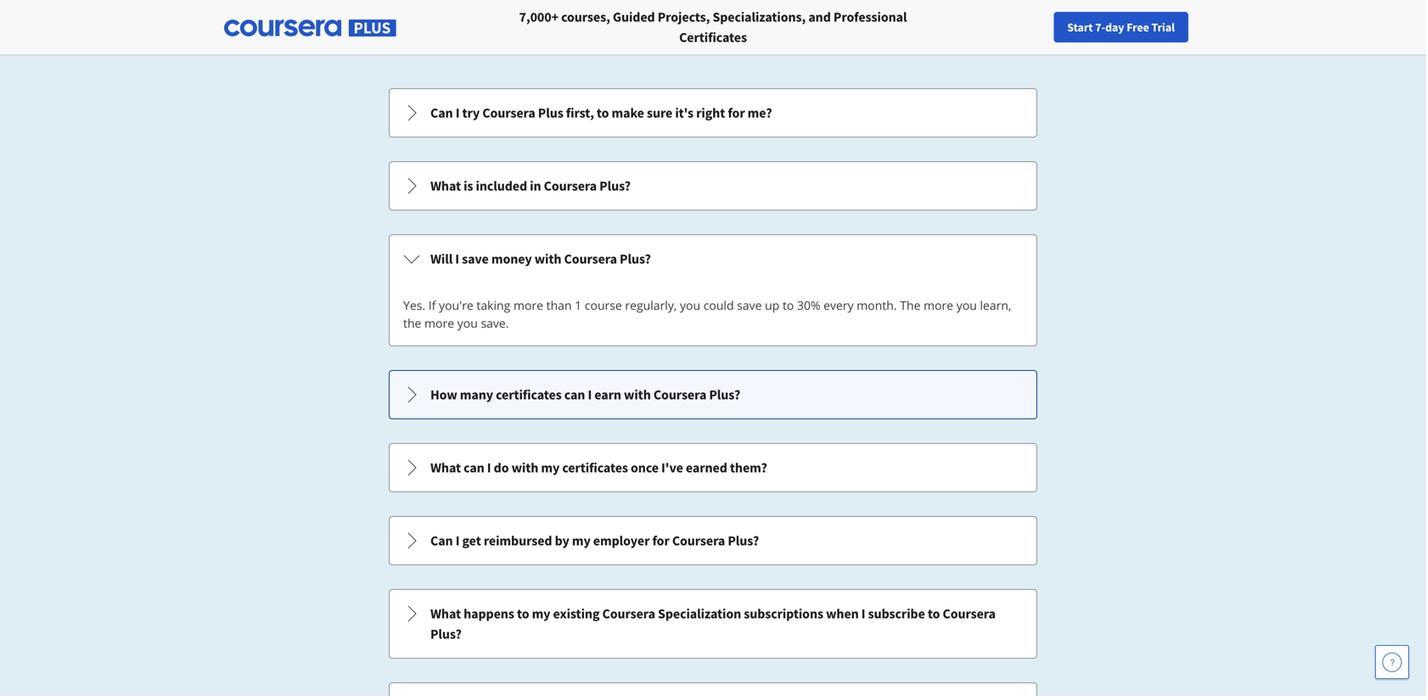 Task type: locate. For each thing, give the bounding box(es) containing it.
coursera up specialization
[[672, 532, 725, 549]]

2 vertical spatial with
[[512, 459, 539, 476]]

with right do
[[512, 459, 539, 476]]

yes. if you're taking more than 1 course regularly, you could save up to 30% every month. the more you learn, the more you save.
[[403, 297, 1012, 331]]

what can i do with my certificates once i've earned them?
[[430, 459, 767, 476]]

can inside dropdown button
[[564, 386, 585, 403]]

what happens to my existing coursera specialization subscriptions when i subscribe to coursera plus? button
[[390, 590, 1037, 658]]

my right do
[[541, 459, 560, 476]]

can for can i try coursera plus first, to make sure it's right for me?
[[430, 104, 453, 121]]

my for certificates
[[541, 459, 560, 476]]

the
[[403, 315, 421, 331]]

1 horizontal spatial can
[[564, 386, 585, 403]]

certificates inside "dropdown button"
[[562, 459, 628, 476]]

to
[[597, 104, 609, 121], [783, 297, 794, 313], [517, 605, 529, 622], [928, 605, 940, 622]]

0 vertical spatial for
[[728, 104, 745, 121]]

with right earn
[[624, 386, 651, 403]]

can inside can i try coursera plus first, to make sure it's right for me? dropdown button
[[430, 104, 453, 121]]

more left than
[[514, 297, 543, 313]]

employer
[[593, 532, 650, 549]]

start
[[1068, 20, 1093, 35]]

2 can from the top
[[430, 532, 453, 549]]

frequently
[[494, 0, 668, 47]]

can
[[430, 104, 453, 121], [430, 532, 453, 549]]

your
[[1089, 20, 1111, 35]]

you left the could
[[680, 297, 701, 313]]

you're
[[439, 297, 474, 313]]

them?
[[730, 459, 767, 476]]

0 horizontal spatial you
[[457, 315, 478, 331]]

yes.
[[403, 297, 425, 313]]

can left get
[[430, 532, 453, 549]]

coursera inside will i save money with coursera plus? dropdown button
[[564, 250, 617, 267]]

i
[[456, 104, 460, 121], [455, 250, 459, 267], [588, 386, 592, 403], [487, 459, 491, 476], [456, 532, 460, 549], [862, 605, 866, 622]]

sure
[[647, 104, 673, 121]]

my
[[541, 459, 560, 476], [572, 532, 591, 549], [532, 605, 551, 622]]

0 vertical spatial what
[[430, 177, 461, 194]]

will i save money with coursera plus?
[[430, 250, 651, 267]]

1 vertical spatial can
[[430, 532, 453, 549]]

what inside what happens to my existing coursera specialization subscriptions when i subscribe to coursera plus?
[[430, 605, 461, 622]]

and
[[809, 8, 831, 25]]

plus
[[538, 104, 564, 121]]

with
[[535, 250, 562, 267], [624, 386, 651, 403], [512, 459, 539, 476]]

1 horizontal spatial save
[[737, 297, 762, 313]]

more
[[514, 297, 543, 313], [924, 297, 954, 313], [425, 315, 454, 331]]

with for certificates
[[512, 459, 539, 476]]

taking
[[477, 297, 511, 313]]

than
[[546, 297, 572, 313]]

what inside dropdown button
[[430, 177, 461, 194]]

plus?
[[600, 177, 631, 194], [620, 250, 651, 267], [709, 386, 741, 403], [728, 532, 759, 549], [430, 626, 462, 643]]

earn
[[595, 386, 621, 403]]

list
[[387, 87, 1039, 696]]

my left the existing
[[532, 605, 551, 622]]

can i get reimbursed by my employer for coursera plus? button
[[390, 517, 1037, 565]]

certificates
[[496, 386, 562, 403], [562, 459, 628, 476]]

get
[[462, 532, 481, 549]]

projects,
[[658, 8, 710, 25]]

coursera inside how many certificates can i earn with coursera plus? dropdown button
[[654, 386, 707, 403]]

what inside "dropdown button"
[[430, 459, 461, 476]]

coursera up 1
[[564, 250, 617, 267]]

regularly,
[[625, 297, 677, 313]]

i left do
[[487, 459, 491, 476]]

can left try at the top of the page
[[430, 104, 453, 121]]

0 vertical spatial with
[[535, 250, 562, 267]]

do
[[494, 459, 509, 476]]

what is included in coursera plus?
[[430, 177, 631, 194]]

reimbursed
[[484, 532, 552, 549]]

make
[[612, 104, 644, 121]]

what left do
[[430, 459, 461, 476]]

will
[[430, 250, 453, 267]]

you left learn,
[[957, 297, 977, 313]]

can left do
[[464, 459, 485, 476]]

can left earn
[[564, 386, 585, 403]]

0 vertical spatial can
[[564, 386, 585, 403]]

plus? inside can i get reimbursed by my employer for coursera plus? dropdown button
[[728, 532, 759, 549]]

once
[[631, 459, 659, 476]]

me?
[[748, 104, 772, 121]]

will i save money with coursera plus? button
[[390, 235, 1037, 283]]

save right will
[[462, 250, 489, 267]]

save
[[462, 250, 489, 267], [737, 297, 762, 313]]

guided
[[613, 8, 655, 25]]

what for what happens to my existing coursera specialization subscriptions when i subscribe to coursera plus?
[[430, 605, 461, 622]]

coursera
[[482, 104, 536, 121], [544, 177, 597, 194], [564, 250, 617, 267], [654, 386, 707, 403], [672, 532, 725, 549], [602, 605, 655, 622], [943, 605, 996, 622]]

more right the
[[924, 297, 954, 313]]

i right will
[[455, 250, 459, 267]]

how many certificates can i earn with coursera plus? button
[[390, 371, 1037, 419]]

1 vertical spatial what
[[430, 459, 461, 476]]

1 horizontal spatial certificates
[[562, 459, 628, 476]]

i left try at the top of the page
[[456, 104, 460, 121]]

you
[[680, 297, 701, 313], [957, 297, 977, 313], [457, 315, 478, 331]]

3 what from the top
[[430, 605, 461, 622]]

what for what can i do with my certificates once i've earned them?
[[430, 459, 461, 476]]

1 vertical spatial certificates
[[562, 459, 628, 476]]

None search field
[[233, 11, 641, 45]]

professional
[[834, 8, 907, 25]]

to right up
[[783, 297, 794, 313]]

find your new career
[[1064, 20, 1171, 35]]

in
[[530, 177, 541, 194]]

2 what from the top
[[430, 459, 461, 476]]

what for what is included in coursera plus?
[[430, 177, 461, 194]]

it's
[[675, 104, 694, 121]]

plus? inside what is included in coursera plus? dropdown button
[[600, 177, 631, 194]]

can inside can i get reimbursed by my employer for coursera plus? dropdown button
[[430, 532, 453, 549]]

more down if
[[425, 315, 454, 331]]

save left up
[[737, 297, 762, 313]]

1 vertical spatial save
[[737, 297, 762, 313]]

2 horizontal spatial more
[[924, 297, 954, 313]]

my inside "dropdown button"
[[541, 459, 560, 476]]

asked
[[675, 0, 769, 47]]

0 horizontal spatial can
[[464, 459, 485, 476]]

coursera right earn
[[654, 386, 707, 403]]

0 horizontal spatial certificates
[[496, 386, 562, 403]]

coursera right try at the top of the page
[[482, 104, 536, 121]]

career
[[1138, 20, 1171, 35]]

my for employer
[[572, 532, 591, 549]]

0 horizontal spatial for
[[652, 532, 670, 549]]

trial
[[1152, 20, 1175, 35]]

what left is
[[430, 177, 461, 194]]

2 vertical spatial what
[[430, 605, 461, 622]]

you down you're at left
[[457, 315, 478, 331]]

with right money
[[535, 250, 562, 267]]

what left the 'happens'
[[430, 605, 461, 622]]

for
[[728, 104, 745, 121], [652, 532, 670, 549]]

1 what from the top
[[430, 177, 461, 194]]

0 horizontal spatial save
[[462, 250, 489, 267]]

for left me?
[[728, 104, 745, 121]]

0 vertical spatial can
[[430, 104, 453, 121]]

start 7-day free trial button
[[1054, 12, 1189, 42]]

my inside dropdown button
[[572, 532, 591, 549]]

0 vertical spatial save
[[462, 250, 489, 267]]

coursera right "in"
[[544, 177, 597, 194]]

how
[[430, 386, 457, 403]]

1 vertical spatial for
[[652, 532, 670, 549]]

when
[[826, 605, 859, 622]]

30%
[[797, 297, 821, 313]]

1 vertical spatial can
[[464, 459, 485, 476]]

i right when
[[862, 605, 866, 622]]

certificates
[[679, 29, 747, 46]]

what
[[430, 177, 461, 194], [430, 459, 461, 476], [430, 605, 461, 622]]

for right employer
[[652, 532, 670, 549]]

my right "by"
[[572, 532, 591, 549]]

coursera inside can i get reimbursed by my employer for coursera plus? dropdown button
[[672, 532, 725, 549]]

save inside yes. if you're taking more than 1 course regularly, you could save up to 30% every month. the more you learn, the more you save.
[[737, 297, 762, 313]]

0 vertical spatial my
[[541, 459, 560, 476]]

find your new career link
[[1056, 17, 1179, 38]]

free
[[1127, 20, 1149, 35]]

i left earn
[[588, 386, 592, 403]]

can
[[564, 386, 585, 403], [464, 459, 485, 476]]

to right first,
[[597, 104, 609, 121]]

new
[[1114, 20, 1136, 35]]

2 vertical spatial my
[[532, 605, 551, 622]]

many
[[460, 386, 493, 403]]

with inside "dropdown button"
[[512, 459, 539, 476]]

7,000+
[[519, 8, 559, 25]]

i inside what happens to my existing coursera specialization subscriptions when i subscribe to coursera plus?
[[862, 605, 866, 622]]

can inside "dropdown button"
[[464, 459, 485, 476]]

1 vertical spatial my
[[572, 532, 591, 549]]

coursera right the existing
[[602, 605, 655, 622]]

can i get reimbursed by my employer for coursera plus?
[[430, 532, 759, 549]]

1 can from the top
[[430, 104, 453, 121]]

0 vertical spatial certificates
[[496, 386, 562, 403]]

certificates right many
[[496, 386, 562, 403]]

certificates left once
[[562, 459, 628, 476]]



Task type: vqa. For each thing, say whether or not it's contained in the screenshot.
middle Business
no



Task type: describe. For each thing, give the bounding box(es) containing it.
month.
[[857, 297, 897, 313]]

i've
[[661, 459, 683, 476]]

list containing can i try coursera plus first, to make sure it's right for me?
[[387, 87, 1039, 696]]

included
[[476, 177, 527, 194]]

could
[[704, 297, 734, 313]]

7-
[[1096, 20, 1106, 35]]

course
[[585, 297, 622, 313]]

to right subscribe at the bottom right of the page
[[928, 605, 940, 622]]

is
[[464, 177, 473, 194]]

learn,
[[980, 297, 1012, 313]]

first,
[[566, 104, 594, 121]]

happens
[[464, 605, 514, 622]]

coursera inside what is included in coursera plus? dropdown button
[[544, 177, 597, 194]]

save inside dropdown button
[[462, 250, 489, 267]]

7,000+ courses, guided projects, specializations, and professional certificates
[[519, 8, 907, 46]]

can i try coursera plus first, to make sure it's right for me? button
[[390, 89, 1037, 137]]

if
[[429, 297, 436, 313]]

coursera inside can i try coursera plus first, to make sure it's right for me? dropdown button
[[482, 104, 536, 121]]

save.
[[481, 315, 509, 331]]

earned
[[686, 459, 727, 476]]

plus? inside will i save money with coursera plus? dropdown button
[[620, 250, 651, 267]]

by
[[555, 532, 570, 549]]

subscriptions
[[744, 605, 824, 622]]

what happens to my existing coursera specialization subscriptions when i subscribe to coursera plus?
[[430, 605, 996, 643]]

help center image
[[1382, 652, 1403, 672]]

1
[[575, 297, 582, 313]]

1 horizontal spatial for
[[728, 104, 745, 121]]

what is included in coursera plus? button
[[390, 162, 1037, 210]]

what can i do with my certificates once i've earned them? button
[[390, 444, 1037, 492]]

1 horizontal spatial more
[[514, 297, 543, 313]]

with for plus?
[[535, 250, 562, 267]]

up
[[765, 297, 780, 313]]

questions
[[776, 0, 932, 47]]

to right the 'happens'
[[517, 605, 529, 622]]

coursera right subscribe at the bottom right of the page
[[943, 605, 996, 622]]

right
[[696, 104, 725, 121]]

0 horizontal spatial more
[[425, 315, 454, 331]]

can i try coursera plus first, to make sure it's right for me?
[[430, 104, 772, 121]]

frequently asked questions
[[494, 0, 932, 47]]

i left get
[[456, 532, 460, 549]]

the
[[900, 297, 921, 313]]

every
[[824, 297, 854, 313]]

1 horizontal spatial you
[[680, 297, 701, 313]]

try
[[462, 104, 480, 121]]

to inside yes. if you're taking more than 1 course regularly, you could save up to 30% every month. the more you learn, the more you save.
[[783, 297, 794, 313]]

specializations,
[[713, 8, 806, 25]]

existing
[[553, 605, 600, 622]]

my inside what happens to my existing coursera specialization subscriptions when i subscribe to coursera plus?
[[532, 605, 551, 622]]

find
[[1064, 20, 1086, 35]]

start 7-day free trial
[[1068, 20, 1175, 35]]

plus? inside how many certificates can i earn with coursera plus? dropdown button
[[709, 386, 741, 403]]

money
[[491, 250, 532, 267]]

plus? inside what happens to my existing coursera specialization subscriptions when i subscribe to coursera plus?
[[430, 626, 462, 643]]

subscribe
[[868, 605, 925, 622]]

to inside dropdown button
[[597, 104, 609, 121]]

1 vertical spatial with
[[624, 386, 651, 403]]

day
[[1106, 20, 1125, 35]]

can for can i get reimbursed by my employer for coursera plus?
[[430, 532, 453, 549]]

courses,
[[561, 8, 610, 25]]

2 horizontal spatial you
[[957, 297, 977, 313]]

specialization
[[658, 605, 741, 622]]

how many certificates can i earn with coursera plus?
[[430, 386, 741, 403]]

i inside "dropdown button"
[[487, 459, 491, 476]]

coursera plus image
[[224, 20, 397, 37]]

certificates inside dropdown button
[[496, 386, 562, 403]]



